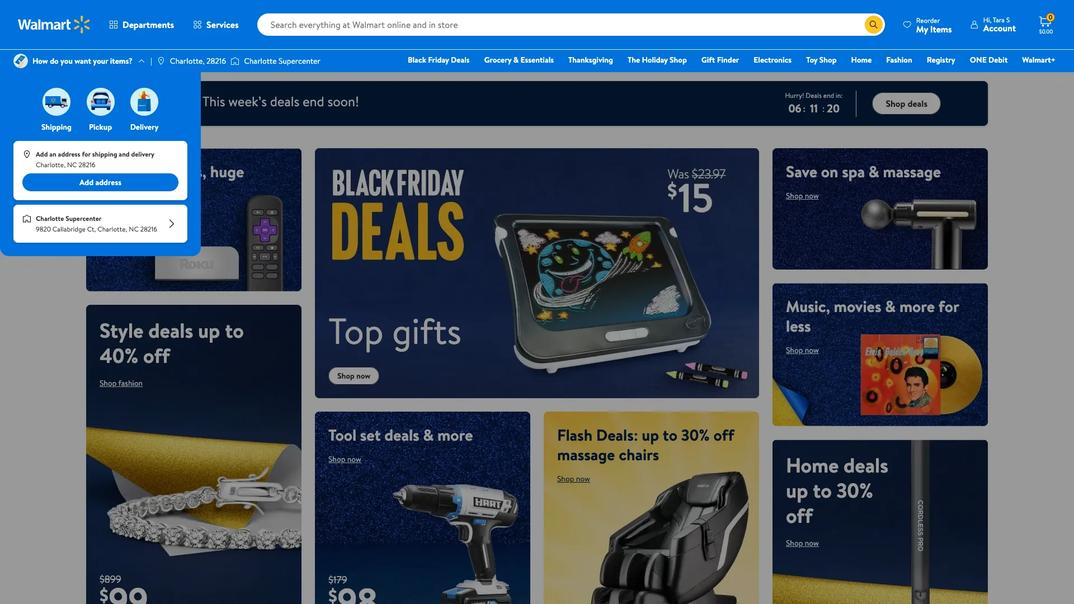 Task type: describe. For each thing, give the bounding box(es) containing it.
06
[[789, 100, 802, 116]]

how do you want your items?
[[32, 55, 133, 67]]

save
[[786, 161, 818, 182]]

deals for home deals up to 30% off
[[844, 451, 889, 479]]

your
[[93, 55, 108, 67]]

20
[[827, 100, 840, 116]]

more inside music, movies & more for less
[[900, 295, 935, 317]]

movies
[[834, 295, 882, 317]]

less
[[786, 315, 811, 337]]

address inside add an address for shipping and delivery charlotte, nc 28216
[[58, 149, 80, 159]]

the
[[628, 54, 640, 65]]

week's
[[228, 92, 267, 111]]

30% for deals
[[837, 477, 874, 505]]

on
[[822, 161, 839, 182]]

delivery button
[[128, 85, 161, 133]]

shop now link for top gifts
[[329, 367, 380, 385]]

the holiday shop
[[628, 54, 687, 65]]

huge
[[210, 161, 244, 182]]

shop now link for music, movies & more for less
[[786, 345, 819, 356]]

add address
[[80, 177, 121, 188]]

now for flash deals: up to 30% off massage chairs
[[576, 473, 590, 485]]

 image for delivery
[[130, 88, 158, 116]]

2 horizontal spatial 28216
[[207, 55, 226, 67]]

add an address for shipping and delivery charlotte, nc 28216
[[36, 149, 154, 170]]

home for home deals up to 30% off
[[786, 451, 839, 479]]

delivery
[[130, 121, 159, 133]]

deals for style deals up to 40% off
[[148, 317, 193, 345]]

to for style deals up to 40% off
[[225, 317, 244, 345]]

electronics
[[754, 54, 792, 65]]

chairs
[[619, 444, 660, 465]]

now for home deals up to 30% off
[[805, 538, 819, 549]]

off for flash deals: up to 30% off massage chairs
[[714, 424, 735, 446]]

tool
[[329, 424, 357, 446]]

thanksgiving
[[569, 54, 613, 65]]

$899
[[100, 572, 121, 586]]

was dollar $179, now dollar 98 group
[[315, 573, 378, 604]]

flash
[[557, 424, 593, 446]]

thanksgiving link
[[564, 54, 618, 66]]

tool set deals & more
[[329, 424, 473, 446]]

0 horizontal spatial more
[[438, 424, 473, 446]]

$0.00
[[1040, 27, 1054, 35]]

nc inside charlotte supercenter 9820 callabridge ct, charlotte, nc 28216
[[129, 224, 139, 234]]

friday
[[428, 54, 449, 65]]

shop now for save on spa & massage
[[786, 190, 819, 201]]

now for save on spa & massage
[[805, 190, 819, 201]]

departments button
[[100, 11, 184, 38]]

electronics link
[[749, 54, 797, 66]]

save on spa & massage
[[786, 161, 941, 182]]

massage inside flash deals: up to 30% off massage chairs
[[557, 444, 615, 465]]

holiday
[[642, 54, 668, 65]]

s
[[1007, 15, 1010, 25]]

shop now link for flash deals: up to 30% off massage chairs
[[557, 473, 590, 485]]

flash deals: up to 30% off massage chairs
[[557, 424, 735, 465]]

40%
[[100, 342, 138, 370]]

shop fashion link
[[100, 378, 143, 389]]

top gifts
[[329, 306, 462, 356]]

gift finder
[[702, 54, 740, 65]]

savings
[[100, 180, 149, 202]]

style deals up to 40% off
[[100, 317, 244, 370]]

toy shop link
[[802, 54, 842, 66]]

one debit
[[970, 54, 1008, 65]]

shop now for top gifts
[[338, 370, 371, 382]]

Search search field
[[257, 13, 885, 36]]

shop for top gifts
[[338, 370, 355, 382]]

gift
[[702, 54, 715, 65]]

for inside music, movies & more for less
[[939, 295, 959, 317]]

shipping
[[92, 149, 117, 159]]

reorder my items
[[917, 15, 952, 35]]

fashion link
[[882, 54, 918, 66]]

shop now link for tool set deals & more
[[329, 454, 362, 465]]

hurry! deals end in: 06 : 11 : 20
[[786, 90, 843, 116]]

now for high tech gifts, huge savings
[[119, 210, 133, 221]]

charlotte, inside add an address for shipping and delivery charlotte, nc 28216
[[36, 160, 66, 170]]

music,
[[786, 295, 831, 317]]

walmart image
[[18, 16, 91, 34]]

shop for high tech gifts, huge savings
[[100, 210, 117, 221]]

shop now for high tech gifts, huge savings
[[100, 210, 133, 221]]

soon!
[[328, 92, 359, 111]]

high tech gifts, huge savings
[[100, 161, 244, 202]]

 image for pickup
[[86, 88, 114, 116]]

9820
[[36, 224, 51, 234]]

fashion
[[887, 54, 913, 65]]

an
[[49, 149, 56, 159]]

1 : from the left
[[803, 102, 806, 114]]

shop for tool set deals & more
[[329, 454, 346, 465]]

28216 inside charlotte supercenter 9820 callabridge ct, charlotte, nc 28216
[[140, 224, 157, 234]]

gift finder link
[[697, 54, 745, 66]]

grocery
[[484, 54, 512, 65]]

one debit link
[[965, 54, 1013, 66]]

up for flash
[[642, 424, 659, 446]]

shop now link for save on spa & massage
[[786, 190, 819, 201]]

shop deals button
[[873, 92, 941, 115]]

grocery & essentials
[[484, 54, 554, 65]]

gifts,
[[171, 161, 207, 182]]

supercenter for charlotte supercenter 9820 callabridge ct, charlotte, nc 28216
[[66, 214, 102, 223]]

toy shop
[[807, 54, 837, 65]]

deals for shop deals
[[908, 97, 928, 110]]

nc inside add an address for shipping and delivery charlotte, nc 28216
[[67, 160, 77, 170]]

tara
[[993, 15, 1005, 25]]

charlotte for charlotte supercenter
[[244, 55, 277, 67]]

2 : from the left
[[823, 102, 825, 114]]

0 vertical spatial charlotte,
[[170, 55, 205, 67]]

add for add address
[[80, 177, 94, 188]]

 image for how do you want your items?
[[13, 54, 28, 68]]

0 $0.00
[[1040, 12, 1054, 35]]

black
[[408, 54, 426, 65]]

black friday deals link
[[403, 54, 475, 66]]

music, movies & more for less
[[786, 295, 959, 337]]

 image left an at the left of the page
[[22, 150, 31, 159]]

charlotte, 28216
[[170, 55, 226, 67]]

items?
[[110, 55, 133, 67]]

end inside hurry! deals end in: 06 : 11 : 20
[[824, 90, 835, 100]]

my
[[917, 23, 929, 35]]



Task type: locate. For each thing, give the bounding box(es) containing it.
shop now for home deals up to 30% off
[[786, 538, 819, 549]]

clear search field text image
[[852, 20, 861, 29]]

address inside button
[[95, 177, 121, 188]]

1 horizontal spatial for
[[939, 295, 959, 317]]

end
[[824, 90, 835, 100], [303, 92, 324, 111]]

shop now link
[[786, 190, 819, 201], [100, 210, 133, 221], [786, 345, 819, 356], [329, 367, 380, 385], [329, 454, 362, 465], [557, 473, 590, 485], [786, 538, 819, 549]]

0 horizontal spatial nc
[[67, 160, 77, 170]]

address
[[58, 149, 80, 159], [95, 177, 121, 188]]

30% for deals:
[[682, 424, 710, 446]]

1 horizontal spatial home
[[852, 54, 872, 65]]

Walmart Site-Wide search field
[[257, 13, 885, 36]]

add left an at the left of the page
[[36, 149, 48, 159]]

1 horizontal spatial address
[[95, 177, 121, 188]]

2 vertical spatial charlotte,
[[98, 224, 127, 234]]

up inside flash deals: up to 30% off massage chairs
[[642, 424, 659, 446]]

set
[[360, 424, 381, 446]]

now for tool set deals & more
[[347, 454, 362, 465]]

deals:
[[597, 424, 638, 446]]

address down add an address for shipping and delivery charlotte, nc 28216
[[95, 177, 121, 188]]

shop now
[[786, 190, 819, 201], [100, 210, 133, 221], [786, 345, 819, 356], [338, 370, 371, 382], [329, 454, 362, 465], [557, 473, 590, 485], [786, 538, 819, 549]]

to inside flash deals: up to 30% off massage chairs
[[663, 424, 678, 446]]

address right an at the left of the page
[[58, 149, 80, 159]]

deals right friday
[[451, 54, 470, 65]]

nc up the add address button
[[67, 160, 77, 170]]

30% inside home deals up to 30% off
[[837, 477, 874, 505]]

shop for flash deals: up to 30% off massage chairs
[[557, 473, 574, 485]]

services button
[[184, 11, 248, 38]]

add down add an address for shipping and delivery charlotte, nc 28216
[[80, 177, 94, 188]]

shop fashion
[[100, 378, 143, 389]]

1 horizontal spatial massage
[[884, 161, 941, 182]]

shop for save on spa & massage
[[786, 190, 803, 201]]

the holiday shop link
[[623, 54, 692, 66]]

11
[[810, 100, 818, 116]]

now inside "link"
[[357, 370, 371, 382]]

shop now link for home deals up to 30% off
[[786, 538, 819, 549]]

0 horizontal spatial  image
[[22, 214, 31, 223]]

shop inside "link"
[[338, 370, 355, 382]]

was dollar $899, now dollar 99 group
[[86, 572, 148, 604]]

1 horizontal spatial add
[[80, 177, 94, 188]]

1 vertical spatial home
[[786, 451, 839, 479]]

0 horizontal spatial add
[[36, 149, 48, 159]]

 image right |
[[157, 57, 166, 65]]

|
[[151, 55, 152, 67]]

1 vertical spatial to
[[663, 424, 678, 446]]

 image inside 'shipping' "button"
[[43, 88, 71, 116]]

28216 inside add an address for shipping and delivery charlotte, nc 28216
[[79, 160, 95, 170]]

deals inside style deals up to 40% off
[[148, 317, 193, 345]]

high
[[100, 161, 133, 182]]

shop inside button
[[886, 97, 906, 110]]

1 vertical spatial massage
[[557, 444, 615, 465]]

charlotte, right |
[[170, 55, 205, 67]]

2 horizontal spatial off
[[786, 502, 813, 530]]

now for music, movies & more for less
[[805, 345, 819, 356]]

off inside home deals up to 30% off
[[786, 502, 813, 530]]

to
[[225, 317, 244, 345], [663, 424, 678, 446], [813, 477, 832, 505]]

top
[[329, 306, 384, 356]]

1 horizontal spatial deals
[[806, 90, 822, 100]]

finder
[[717, 54, 740, 65]]

to inside style deals up to 40% off
[[225, 317, 244, 345]]

1 horizontal spatial 30%
[[837, 477, 874, 505]]

0 vertical spatial up
[[198, 317, 220, 345]]

charlotte inside charlotte supercenter 9820 callabridge ct, charlotte, nc 28216
[[36, 214, 64, 223]]

0 vertical spatial off
[[143, 342, 170, 370]]

reorder
[[917, 15, 940, 25]]

 image up shipping
[[43, 88, 71, 116]]

shop now for tool set deals & more
[[329, 454, 362, 465]]

1 horizontal spatial :
[[823, 102, 825, 114]]

shop for music, movies & more for less
[[786, 345, 803, 356]]

 image up the pickup
[[86, 88, 114, 116]]

spa
[[842, 161, 865, 182]]

charlotte, inside charlotte supercenter 9820 callabridge ct, charlotte, nc 28216
[[98, 224, 127, 234]]

0 vertical spatial charlotte
[[244, 55, 277, 67]]

add
[[36, 149, 48, 159], [80, 177, 94, 188]]

0 vertical spatial nc
[[67, 160, 77, 170]]

shop now for flash deals: up to 30% off massage chairs
[[557, 473, 590, 485]]

0 horizontal spatial supercenter
[[66, 214, 102, 223]]

you
[[60, 55, 73, 67]]

grocery & essentials link
[[479, 54, 559, 66]]

in:
[[836, 90, 843, 100]]

0 horizontal spatial 28216
[[79, 160, 95, 170]]

deals inside hurry! deals end in: 06 : 11 : 20
[[806, 90, 822, 100]]

add for add an address for shipping and delivery charlotte, nc 28216
[[36, 149, 48, 159]]

:
[[803, 102, 806, 114], [823, 102, 825, 114]]

shipping
[[41, 121, 72, 133]]

charlotte up the week's
[[244, 55, 277, 67]]

up inside home deals up to 30% off
[[786, 477, 809, 505]]

28216 down services dropdown button
[[207, 55, 226, 67]]

1 horizontal spatial charlotte,
[[98, 224, 127, 234]]

28216
[[207, 55, 226, 67], [79, 160, 95, 170], [140, 224, 157, 234]]

walmart+
[[1023, 54, 1056, 65]]

shop now link for high tech gifts, huge savings
[[100, 210, 133, 221]]

up
[[198, 317, 220, 345], [642, 424, 659, 446], [786, 477, 809, 505]]

$179
[[329, 573, 347, 587]]

this week's deals end soon!
[[203, 92, 359, 111]]

2 vertical spatial to
[[813, 477, 832, 505]]

1 vertical spatial off
[[714, 424, 735, 446]]

1 vertical spatial charlotte
[[36, 214, 64, 223]]

1 vertical spatial add
[[80, 177, 94, 188]]

tech
[[137, 161, 167, 182]]

0 horizontal spatial for
[[82, 149, 91, 159]]

pickup button
[[84, 85, 117, 133]]

shop for home deals up to 30% off
[[786, 538, 803, 549]]

hi,
[[984, 15, 992, 25]]

1 horizontal spatial 28216
[[140, 224, 157, 234]]

pickup
[[89, 121, 112, 133]]

0 horizontal spatial 30%
[[682, 424, 710, 446]]

add address button
[[22, 174, 179, 191]]

up for home
[[786, 477, 809, 505]]

supercenter up this week's deals end soon!
[[279, 55, 321, 67]]

0 vertical spatial home
[[852, 54, 872, 65]]

home inside home deals up to 30% off
[[786, 451, 839, 479]]

0 vertical spatial deals
[[451, 54, 470, 65]]

now
[[805, 190, 819, 201], [119, 210, 133, 221], [805, 345, 819, 356], [357, 370, 371, 382], [347, 454, 362, 465], [576, 473, 590, 485], [805, 538, 819, 549]]

0 horizontal spatial up
[[198, 317, 220, 345]]

shop now inside "link"
[[338, 370, 371, 382]]

1 vertical spatial supercenter
[[66, 214, 102, 223]]

1 vertical spatial up
[[642, 424, 659, 446]]

0 vertical spatial address
[[58, 149, 80, 159]]

 image for charlotte, 28216
[[157, 57, 166, 65]]

1 horizontal spatial charlotte
[[244, 55, 277, 67]]

2 horizontal spatial to
[[813, 477, 832, 505]]

 image for shipping
[[43, 88, 71, 116]]

1 horizontal spatial supercenter
[[279, 55, 321, 67]]

off inside flash deals: up to 30% off massage chairs
[[714, 424, 735, 446]]

to for flash deals: up to 30% off massage chairs
[[663, 424, 678, 446]]

delivery
[[131, 149, 154, 159]]

charlotte for charlotte supercenter 9820 callabridge ct, charlotte, nc 28216
[[36, 214, 64, 223]]

0 vertical spatial 30%
[[682, 424, 710, 446]]

shop deals
[[886, 97, 928, 110]]

& inside music, movies & more for less
[[886, 295, 896, 317]]

: right 06
[[803, 102, 806, 114]]

0 vertical spatial add
[[36, 149, 48, 159]]

black friday deals
[[408, 54, 470, 65]]

callabridge
[[53, 224, 86, 234]]

0 horizontal spatial deals
[[451, 54, 470, 65]]

1 vertical spatial for
[[939, 295, 959, 317]]

1 horizontal spatial end
[[824, 90, 835, 100]]

0 vertical spatial 28216
[[207, 55, 226, 67]]

0 horizontal spatial :
[[803, 102, 806, 114]]

shipping button
[[40, 85, 73, 133]]

1 vertical spatial 30%
[[837, 477, 874, 505]]

do
[[50, 55, 59, 67]]

off for style deals up to 40% off
[[143, 342, 170, 370]]

services
[[207, 18, 239, 31]]

1 horizontal spatial off
[[714, 424, 735, 446]]

supercenter inside charlotte supercenter 9820 callabridge ct, charlotte, nc 28216
[[66, 214, 102, 223]]

1 vertical spatial more
[[438, 424, 473, 446]]

gifts
[[392, 306, 462, 356]]

departments
[[123, 18, 174, 31]]

0 vertical spatial supercenter
[[279, 55, 321, 67]]

2 horizontal spatial charlotte,
[[170, 55, 205, 67]]

end left in:
[[824, 90, 835, 100]]

essentials
[[521, 54, 554, 65]]

0 horizontal spatial off
[[143, 342, 170, 370]]

1 vertical spatial deals
[[806, 90, 822, 100]]

0
[[1049, 12, 1053, 22]]

end left soon!
[[303, 92, 324, 111]]

supercenter up 'ct,'
[[66, 214, 102, 223]]

more
[[900, 295, 935, 317], [438, 424, 473, 446]]

 image
[[231, 55, 240, 67], [22, 214, 31, 223]]

0 horizontal spatial address
[[58, 149, 80, 159]]

to for home deals up to 30% off
[[813, 477, 832, 505]]

1 horizontal spatial  image
[[231, 55, 240, 67]]

1 vertical spatial nc
[[129, 224, 139, 234]]

1 horizontal spatial up
[[642, 424, 659, 446]]

0 vertical spatial more
[[900, 295, 935, 317]]

nc down savings
[[129, 224, 139, 234]]

2 vertical spatial 28216
[[140, 224, 157, 234]]

deals up 11
[[806, 90, 822, 100]]

to inside home deals up to 30% off
[[813, 477, 832, 505]]

charlotte up the 9820
[[36, 214, 64, 223]]

 image up delivery
[[130, 88, 158, 116]]

home link
[[847, 54, 877, 66]]

shop now for music, movies & more for less
[[786, 345, 819, 356]]

ct,
[[87, 224, 96, 234]]

how
[[32, 55, 48, 67]]

off inside style deals up to 40% off
[[143, 342, 170, 370]]

shop for style deals up to 40% off
[[100, 378, 117, 389]]

 image left the 'how' on the left top
[[13, 54, 28, 68]]

0 vertical spatial to
[[225, 317, 244, 345]]

deals inside home deals up to 30% off
[[844, 451, 889, 479]]

0 horizontal spatial end
[[303, 92, 324, 111]]

home deals up to 30% off
[[786, 451, 889, 530]]

2 horizontal spatial up
[[786, 477, 809, 505]]

charlotte supercenter
[[244, 55, 321, 67]]

hurry!
[[786, 90, 805, 100]]

this
[[203, 92, 225, 111]]

hi, tara s account
[[984, 15, 1016, 34]]

0 vertical spatial  image
[[231, 55, 240, 67]]

1 horizontal spatial more
[[900, 295, 935, 317]]

search icon image
[[870, 20, 879, 29]]

0 horizontal spatial charlotte
[[36, 214, 64, 223]]

charlotte supercenter 9820 callabridge ct, charlotte, nc 28216
[[36, 214, 157, 234]]

up inside style deals up to 40% off
[[198, 317, 220, 345]]

0 vertical spatial for
[[82, 149, 91, 159]]

charlotte,
[[170, 55, 205, 67], [36, 160, 66, 170], [98, 224, 127, 234]]

1 horizontal spatial nc
[[129, 224, 139, 234]]

1 vertical spatial  image
[[22, 214, 31, 223]]

2 vertical spatial up
[[786, 477, 809, 505]]

add inside button
[[80, 177, 94, 188]]

charlotte, right 'ct,'
[[98, 224, 127, 234]]

0 horizontal spatial to
[[225, 317, 244, 345]]

for inside add an address for shipping and delivery charlotte, nc 28216
[[82, 149, 91, 159]]

1 vertical spatial charlotte,
[[36, 160, 66, 170]]

 image
[[13, 54, 28, 68], [157, 57, 166, 65], [43, 88, 71, 116], [86, 88, 114, 116], [130, 88, 158, 116], [22, 150, 31, 159]]

&
[[514, 54, 519, 65], [869, 161, 880, 182], [886, 295, 896, 317], [423, 424, 434, 446]]

0 horizontal spatial charlotte,
[[36, 160, 66, 170]]

account
[[984, 22, 1016, 34]]

deals
[[270, 92, 300, 111], [908, 97, 928, 110], [148, 317, 193, 345], [385, 424, 420, 446], [844, 451, 889, 479]]

0 horizontal spatial home
[[786, 451, 839, 479]]

: right 11
[[823, 102, 825, 114]]

now for top gifts
[[357, 370, 371, 382]]

one
[[970, 54, 987, 65]]

walmart plus logo image
[[131, 93, 194, 114]]

home for home
[[852, 54, 872, 65]]

 image inside "pickup" button
[[86, 88, 114, 116]]

2 vertical spatial off
[[786, 502, 813, 530]]

items
[[931, 23, 952, 35]]

28216 down savings
[[140, 224, 157, 234]]

nc
[[67, 160, 77, 170], [129, 224, 139, 234]]

off for home deals up to 30% off
[[786, 502, 813, 530]]

30% inside flash deals: up to 30% off massage chairs
[[682, 424, 710, 446]]

1 horizontal spatial to
[[663, 424, 678, 446]]

supercenter for charlotte supercenter
[[279, 55, 321, 67]]

registry
[[927, 54, 956, 65]]

up for style
[[198, 317, 220, 345]]

toy
[[807, 54, 818, 65]]

0 horizontal spatial massage
[[557, 444, 615, 465]]

walmart+ link
[[1018, 54, 1061, 66]]

 image inside delivery button
[[130, 88, 158, 116]]

1 vertical spatial 28216
[[79, 160, 95, 170]]

add inside add an address for shipping and delivery charlotte, nc 28216
[[36, 149, 48, 159]]

deals inside button
[[908, 97, 928, 110]]

supercenter
[[279, 55, 321, 67], [66, 214, 102, 223]]

charlotte, down an at the left of the page
[[36, 160, 66, 170]]

1 vertical spatial address
[[95, 177, 121, 188]]

and
[[119, 149, 130, 159]]

28216 down "shipping"
[[79, 160, 95, 170]]

0 vertical spatial massage
[[884, 161, 941, 182]]

style
[[100, 317, 144, 345]]



Task type: vqa. For each thing, say whether or not it's contained in the screenshot.
rightmost address
yes



